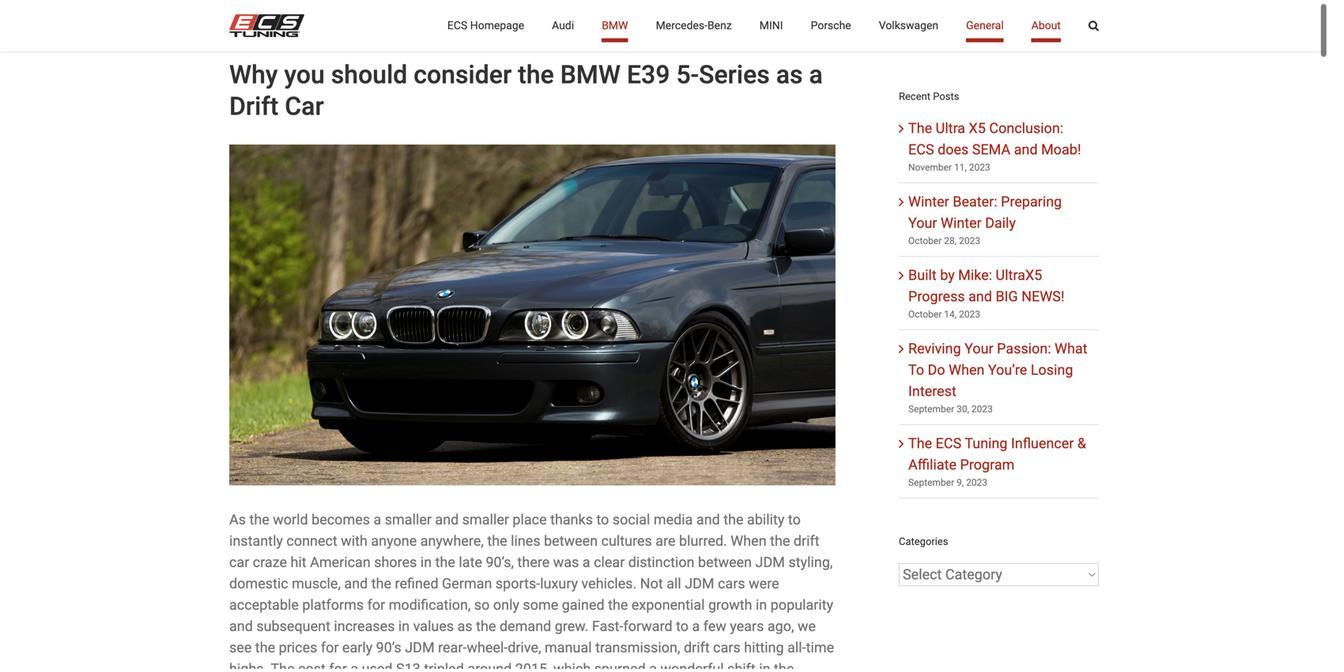 Task type: vqa. For each thing, say whether or not it's contained in the screenshot.


Task type: locate. For each thing, give the bounding box(es) containing it.
0 vertical spatial ecs
[[447, 19, 468, 32]]

drift up wonderful
[[684, 640, 710, 657]]

rear-
[[438, 640, 467, 657]]

world
[[273, 512, 308, 529]]

in
[[421, 555, 432, 571], [756, 597, 767, 614], [398, 619, 410, 635]]

demand
[[500, 619, 551, 635]]

smaller up anyone
[[385, 512, 432, 529]]

ecs homepage
[[447, 19, 524, 32]]

winter up 28,
[[941, 215, 982, 232]]

becomes
[[312, 512, 370, 529]]

interest
[[908, 384, 957, 400]]

september inside reviving your passion: what to do when you're losing interest september 30, 2023
[[908, 404, 954, 415]]

september down interest
[[908, 404, 954, 415]]

the up 90's,
[[487, 533, 507, 550]]

bmw down bmw link
[[560, 60, 621, 90]]

the down audi link
[[518, 60, 554, 90]]

1 vertical spatial the
[[908, 436, 932, 452]]

1 vertical spatial ecs
[[908, 142, 934, 158]]

2 vertical spatial in
[[398, 619, 410, 635]]

1 vertical spatial for
[[321, 640, 339, 657]]

prices
[[279, 640, 317, 657]]

2023 right 30,
[[972, 404, 993, 415]]

ecs up affiliate
[[936, 436, 962, 452]]

forward
[[623, 619, 673, 635]]

2023 inside reviving your passion: what to do when you're losing interest september 30, 2023
[[972, 404, 993, 415]]

drift
[[794, 533, 820, 550], [684, 640, 710, 657]]

0 vertical spatial september
[[908, 404, 954, 415]]

early
[[342, 640, 373, 657]]

in up refined
[[421, 555, 432, 571]]

2 vertical spatial for
[[329, 661, 347, 670]]

for up increases at the left bottom of the page
[[367, 597, 385, 614]]

2 vertical spatial ecs
[[936, 436, 962, 452]]

audi
[[552, 19, 574, 32]]

november
[[908, 162, 952, 173]]

september down affiliate
[[908, 478, 954, 489]]

a right was
[[583, 555, 590, 571]]

0 vertical spatial as
[[776, 60, 803, 90]]

october down progress
[[908, 309, 942, 320]]

ecs left 'homepage'
[[447, 19, 468, 32]]

a left few
[[692, 619, 700, 635]]

wonderful
[[661, 661, 724, 670]]

built by mike: ultrax5 progress and big news! october 14, 2023
[[908, 267, 1065, 320]]

winter
[[908, 194, 949, 210], [941, 215, 982, 232]]

your up you're
[[965, 341, 994, 357]]

0 vertical spatial cars
[[718, 576, 745, 593]]

place
[[513, 512, 547, 529]]

platforms
[[302, 597, 364, 614]]

lines
[[511, 533, 541, 550]]

1 vertical spatial jdm
[[685, 576, 714, 593]]

smaller
[[385, 512, 432, 529], [462, 512, 509, 529]]

homepage
[[470, 19, 524, 32]]

2023 right the 9,
[[966, 478, 988, 489]]

0 horizontal spatial jdm
[[405, 640, 435, 657]]

posts
[[933, 90, 959, 102]]

and up blurred.
[[696, 512, 720, 529]]

for down early
[[329, 661, 347, 670]]

connect
[[287, 533, 337, 550]]

2023 inside built by mike: ultrax5 progress and big news! october 14, 2023
[[959, 309, 980, 320]]

section
[[899, 0, 1099, 622]]

drift up styling,
[[794, 533, 820, 550]]

anywhere,
[[420, 533, 484, 550]]

2023 right 14,
[[959, 309, 980, 320]]

1 horizontal spatial as
[[776, 60, 803, 90]]

was
[[553, 555, 579, 571]]

the down prices on the left of page
[[271, 661, 295, 670]]

0 vertical spatial october
[[908, 236, 942, 247]]

the up the wheel- at the left bottom of page
[[476, 619, 496, 635]]

as inside why you should consider the bmw e39 5-series as a drift car
[[776, 60, 803, 90]]

october
[[908, 236, 942, 247], [908, 309, 942, 320]]

bmw
[[602, 19, 628, 32], [560, 60, 621, 90]]

1 vertical spatial cars
[[713, 640, 741, 657]]

2 october from the top
[[908, 309, 942, 320]]

to
[[908, 362, 924, 379]]

0 vertical spatial the
[[908, 120, 932, 137]]

acceptable
[[229, 597, 299, 614]]

0 horizontal spatial smaller
[[385, 512, 432, 529]]

styling,
[[789, 555, 833, 571]]

between down 'thanks'
[[544, 533, 598, 550]]

1 vertical spatial bmw
[[560, 60, 621, 90]]

2015,
[[515, 661, 550, 670]]

mercedes-benz link
[[656, 0, 732, 51]]

for up cost
[[321, 640, 339, 657]]

None submit
[[1076, 28, 1099, 51]]

ecs homepage link
[[447, 0, 524, 51]]

90's,
[[486, 555, 514, 571]]

to down exponential
[[676, 619, 689, 635]]

2 vertical spatial jdm
[[405, 640, 435, 657]]

the up affiliate
[[908, 436, 932, 452]]

1 horizontal spatial your
[[965, 341, 994, 357]]

0 vertical spatial in
[[421, 555, 432, 571]]

social
[[613, 512, 650, 529]]

mini
[[760, 19, 783, 32]]

in up 90's
[[398, 619, 410, 635]]

0 vertical spatial when
[[949, 362, 985, 379]]

and
[[1014, 142, 1038, 158], [969, 289, 992, 305], [435, 512, 459, 529], [696, 512, 720, 529], [344, 576, 368, 593], [229, 619, 253, 635]]

1 vertical spatial as
[[457, 619, 473, 635]]

and inside built by mike: ultrax5 progress and big news! october 14, 2023
[[969, 289, 992, 305]]

2 vertical spatial the
[[271, 661, 295, 670]]

smaller up anywhere,
[[462, 512, 509, 529]]

when
[[949, 362, 985, 379], [731, 533, 767, 550]]

when down ability
[[731, 533, 767, 550]]

bmw link
[[602, 0, 628, 51]]

a
[[809, 60, 823, 90], [374, 512, 381, 529], [583, 555, 590, 571], [692, 619, 700, 635], [351, 661, 358, 670], [649, 661, 657, 670]]

1 vertical spatial october
[[908, 309, 942, 320]]

the for the ecs tuning influencer & affiliate program
[[908, 436, 932, 452]]

1 horizontal spatial when
[[949, 362, 985, 379]]

2 horizontal spatial ecs
[[936, 436, 962, 452]]

thanks
[[550, 512, 593, 529]]

bmw inside why you should consider the bmw e39 5-series as a drift car
[[560, 60, 621, 90]]

bmw right audi
[[602, 19, 628, 32]]

28,
[[944, 236, 957, 247]]

when right 'do'
[[949, 362, 985, 379]]

1 vertical spatial your
[[965, 341, 994, 357]]

the inside as the world becomes a smaller and smaller place thanks to social media and the ability to instantly connect with anyone anywhere, the lines between cultures are blurred. when the drift car craze hit american shores in the late 90's, there was a clear distinction between jdm styling, domestic muscle, and the refined german sports-luxury vehicles. not all jdm cars were acceptable platforms for modification, so only some gained the exponential growth in popularity and subsequent increases in values as the demand grew. fast-forward to a few years ago, we see the prices for early 90's jdm rear-wheel-drive, manual transmission, drift cars hitting all-time highs. the cost for a used s13 tripled around 2015, which spurned a wonderful shift
[[271, 661, 295, 670]]

the
[[908, 120, 932, 137], [908, 436, 932, 452], [271, 661, 295, 670]]

domestic
[[229, 576, 288, 593]]

0 vertical spatial your
[[908, 215, 937, 232]]

as down mini link
[[776, 60, 803, 90]]

and down mike:
[[969, 289, 992, 305]]

used
[[362, 661, 393, 670]]

mike:
[[958, 267, 992, 284]]

grew.
[[555, 619, 589, 635]]

2 horizontal spatial jdm
[[756, 555, 785, 571]]

and down conclusion:
[[1014, 142, 1038, 158]]

to
[[597, 512, 609, 529], [788, 512, 801, 529], [676, 619, 689, 635]]

why you should consider the bmw e39 5-series as a drift car
[[229, 60, 823, 121]]

you
[[284, 60, 325, 90]]

between
[[544, 533, 598, 550], [698, 555, 752, 571]]

shores
[[374, 555, 417, 571]]

the left ultra
[[908, 120, 932, 137]]

between down blurred.
[[698, 555, 752, 571]]

1 vertical spatial september
[[908, 478, 954, 489]]

influencer
[[1011, 436, 1074, 452]]

1 horizontal spatial ecs
[[908, 142, 934, 158]]

1 vertical spatial in
[[756, 597, 767, 614]]

0 horizontal spatial drift
[[684, 640, 710, 657]]

built by mike: ultrax5 progress and big news! link
[[908, 267, 1065, 305]]

and down the "american"
[[344, 576, 368, 593]]

2 september from the top
[[908, 478, 954, 489]]

so
[[474, 597, 490, 614]]

drive,
[[508, 640, 541, 657]]

september inside the ecs tuning influencer & affiliate program september 9, 2023
[[908, 478, 954, 489]]

1 smaller from the left
[[385, 512, 432, 529]]

2 horizontal spatial in
[[756, 597, 767, 614]]

the ecs tuning influencer & affiliate program link
[[908, 436, 1086, 474]]

some
[[523, 597, 558, 614]]

1 vertical spatial between
[[698, 555, 752, 571]]

2023 right 28,
[[959, 236, 980, 247]]

the inside the ecs tuning influencer & affiliate program september 9, 2023
[[908, 436, 932, 452]]

the down "shores"
[[371, 576, 391, 593]]

0 vertical spatial drift
[[794, 533, 820, 550]]

0 vertical spatial between
[[544, 533, 598, 550]]

all
[[667, 576, 681, 593]]

popularity
[[771, 597, 833, 614]]

e39
[[627, 60, 670, 90]]

recent posts
[[899, 90, 959, 102]]

cars down few
[[713, 640, 741, 657]]

0 horizontal spatial your
[[908, 215, 937, 232]]

by
[[940, 267, 955, 284]]

reviving
[[908, 341, 961, 357]]

sports-
[[496, 576, 540, 593]]

0 vertical spatial for
[[367, 597, 385, 614]]

do
[[928, 362, 945, 379]]

to left social
[[597, 512, 609, 529]]

1 vertical spatial drift
[[684, 640, 710, 657]]

the for the ultra x5 conclusion: ecs does sema and moab!
[[908, 120, 932, 137]]

ecs up november at top right
[[908, 142, 934, 158]]

1 october from the top
[[908, 236, 942, 247]]

to right ability
[[788, 512, 801, 529]]

were
[[749, 576, 779, 593]]

why
[[229, 60, 278, 90]]

as up 'rear-'
[[457, 619, 473, 635]]

blurred.
[[679, 533, 727, 550]]

subsequent
[[256, 619, 330, 635]]

0 horizontal spatial as
[[457, 619, 473, 635]]

1 september from the top
[[908, 404, 954, 415]]

1 vertical spatial when
[[731, 533, 767, 550]]

refined
[[395, 576, 438, 593]]

about link
[[1032, 0, 1061, 51]]

1 vertical spatial winter
[[941, 215, 982, 232]]

highs.
[[229, 661, 267, 670]]

news!
[[1022, 289, 1065, 305]]

jdm up were
[[756, 555, 785, 571]]

None search field
[[899, 26, 1099, 53]]

as inside as the world becomes a smaller and smaller place thanks to social media and the ability to instantly connect with anyone anywhere, the lines between cultures are blurred. when the drift car craze hit american shores in the late 90's, there was a clear distinction between jdm styling, domestic muscle, and the refined german sports-luxury vehicles. not all jdm cars were acceptable platforms for modification, so only some gained the exponential growth in popularity and subsequent increases in values as the demand grew. fast-forward to a few years ago, we see the prices for early 90's jdm rear-wheel-drive, manual transmission, drift cars hitting all-time highs. the cost for a used s13 tripled around 2015, which spurned a wonderful shift
[[457, 619, 473, 635]]

jdm right all
[[685, 576, 714, 593]]

all-
[[788, 640, 806, 657]]

in down were
[[756, 597, 767, 614]]

jdm up s13
[[405, 640, 435, 657]]

october left 28,
[[908, 236, 942, 247]]

0 horizontal spatial when
[[731, 533, 767, 550]]

the inside the ultra x5 conclusion: ecs does sema and moab! november 11, 2023
[[908, 120, 932, 137]]

a down porsche link
[[809, 60, 823, 90]]

cars up growth
[[718, 576, 745, 593]]

as the world becomes a smaller and smaller place thanks to social media and the ability to instantly connect with anyone anywhere, the lines between cultures are blurred. when the drift car craze hit american shores in the late 90's, there was a clear distinction between jdm styling, domestic muscle, and the refined german sports-luxury vehicles. not all jdm cars were acceptable platforms for modification, so only some gained the exponential growth in popularity and subsequent increases in values as the demand grew. fast-forward to a few years ago, we see the prices for early 90's jdm rear-wheel-drive, manual transmission, drift cars hitting all-time highs. the cost for a used s13 tripled around 2015, which spurned a wonderful shift
[[229, 512, 834, 670]]

your up built
[[908, 215, 937, 232]]

hitting
[[744, 640, 784, 657]]

winter down november at top right
[[908, 194, 949, 210]]

2023 right 11,
[[969, 162, 991, 173]]

1 horizontal spatial smaller
[[462, 512, 509, 529]]

the down anywhere,
[[435, 555, 455, 571]]



Task type: describe. For each thing, give the bounding box(es) containing it.
2023 inside winter beater: preparing your winter daily october 28, 2023
[[959, 236, 980, 247]]

beater:
[[953, 194, 998, 210]]

volkswagen link
[[879, 0, 939, 51]]

around
[[468, 661, 512, 670]]

moab!
[[1041, 142, 1081, 158]]

ecs inside the ultra x5 conclusion: ecs does sema and moab! november 11, 2023
[[908, 142, 934, 158]]

when inside reviving your passion: what to do when you're losing interest september 30, 2023
[[949, 362, 985, 379]]

the up "instantly"
[[249, 512, 269, 529]]

does
[[938, 142, 969, 158]]

the inside why you should consider the bmw e39 5-series as a drift car
[[518, 60, 554, 90]]

a up anyone
[[374, 512, 381, 529]]

0 vertical spatial winter
[[908, 194, 949, 210]]

modification,
[[389, 597, 471, 614]]

your inside reviving your passion: what to do when you're losing interest september 30, 2023
[[965, 341, 994, 357]]

craze
[[253, 555, 287, 571]]

90's
[[376, 640, 401, 657]]

mercedes-benz
[[656, 19, 732, 32]]

the left ability
[[724, 512, 744, 529]]

conclusion:
[[989, 120, 1064, 137]]

1 horizontal spatial drift
[[794, 533, 820, 550]]

distinction
[[628, 555, 695, 571]]

are
[[656, 533, 676, 550]]

preparing
[[1001, 194, 1062, 210]]

14,
[[944, 309, 957, 320]]

growth
[[708, 597, 752, 614]]

the up highs.
[[255, 640, 275, 657]]

ecs inside the ecs tuning influencer & affiliate program september 9, 2023
[[936, 436, 962, 452]]

ecs tuning logo image
[[229, 14, 304, 37]]

0 vertical spatial bmw
[[602, 19, 628, 32]]

s13
[[396, 661, 421, 670]]

1 horizontal spatial in
[[421, 555, 432, 571]]

1 horizontal spatial to
[[676, 619, 689, 635]]

general
[[966, 19, 1004, 32]]

years
[[730, 619, 764, 635]]

ago,
[[768, 619, 794, 635]]

the ultra x5 conclusion: ecs does sema and moab! november 11, 2023
[[908, 120, 1081, 173]]

and up the see
[[229, 619, 253, 635]]

passion:
[[997, 341, 1051, 357]]

wheel-
[[467, 640, 508, 657]]

a inside why you should consider the bmw e39 5-series as a drift car
[[809, 60, 823, 90]]

2023 inside the ultra x5 conclusion: ecs does sema and moab! november 11, 2023
[[969, 162, 991, 173]]

volkswagen
[[879, 19, 939, 32]]

0 horizontal spatial ecs
[[447, 19, 468, 32]]

with
[[341, 533, 368, 550]]

sema
[[972, 142, 1011, 158]]

categories
[[899, 536, 948, 548]]

we
[[798, 619, 816, 635]]

what
[[1055, 341, 1088, 357]]

american
[[310, 555, 371, 571]]

ability
[[747, 512, 785, 529]]

cultures
[[601, 533, 652, 550]]

hit
[[291, 555, 306, 571]]

about
[[1032, 19, 1061, 32]]

2 horizontal spatial to
[[788, 512, 801, 529]]

german
[[442, 576, 492, 593]]

see
[[229, 640, 252, 657]]

exponential
[[632, 597, 705, 614]]

transmission,
[[595, 640, 680, 657]]

ultra
[[936, 120, 965, 137]]

2023 inside the ecs tuning influencer & affiliate program september 9, 2023
[[966, 478, 988, 489]]

0 vertical spatial jdm
[[756, 555, 785, 571]]

car
[[229, 555, 249, 571]]

0 horizontal spatial in
[[398, 619, 410, 635]]

media
[[654, 512, 693, 529]]

affiliate
[[908, 457, 957, 474]]

muscle,
[[292, 576, 341, 593]]

Search... search field
[[899, 26, 1033, 49]]

october inside built by mike: ultrax5 progress and big news! october 14, 2023
[[908, 309, 942, 320]]

the down the vehicles. on the bottom left of page
[[608, 597, 628, 614]]

winter beater: preparing your winter daily link
[[908, 194, 1062, 232]]

a down early
[[351, 661, 358, 670]]

increases
[[334, 619, 395, 635]]

program
[[960, 457, 1015, 474]]

&
[[1078, 436, 1086, 452]]

section containing the ultra x5 conclusion: ecs does sema and moab!
[[899, 0, 1099, 622]]

and up anywhere,
[[435, 512, 459, 529]]

9,
[[957, 478, 964, 489]]

october inside winter beater: preparing your winter daily october 28, 2023
[[908, 236, 942, 247]]

car
[[285, 92, 324, 121]]

built
[[908, 267, 937, 284]]

the down ability
[[770, 533, 790, 550]]

0 horizontal spatial to
[[597, 512, 609, 529]]

1 horizontal spatial between
[[698, 555, 752, 571]]

daily
[[985, 215, 1016, 232]]

fast-
[[592, 619, 623, 635]]

as
[[229, 512, 246, 529]]

when inside as the world becomes a smaller and smaller place thanks to social media and the ability to instantly connect with anyone anywhere, the lines between cultures are blurred. when the drift car craze hit american shores in the late 90's, there was a clear distinction between jdm styling, domestic muscle, and the refined german sports-luxury vehicles. not all jdm cars were acceptable platforms for modification, so only some gained the exponential growth in popularity and subsequent increases in values as the demand grew. fast-forward to a few years ago, we see the prices for early 90's jdm rear-wheel-drive, manual transmission, drift cars hitting all-time highs. the cost for a used s13 tripled around 2015, which spurned a wonderful shift
[[731, 533, 767, 550]]

few
[[703, 619, 727, 635]]

and inside the ultra x5 conclusion: ecs does sema and moab! november 11, 2023
[[1014, 142, 1038, 158]]

dh_ecs_bmw_m3_540_roadtrip_020 image
[[229, 145, 836, 486]]

reviving your passion: what to do when you're losing interest september 30, 2023
[[908, 341, 1088, 415]]

1 horizontal spatial jdm
[[685, 576, 714, 593]]

luxury
[[540, 576, 578, 593]]

only
[[493, 597, 519, 614]]

losing
[[1031, 362, 1073, 379]]

vehicles.
[[582, 576, 637, 593]]

a down transmission,
[[649, 661, 657, 670]]

porsche link
[[811, 0, 851, 51]]

winter beater: preparing your winter daily october 28, 2023
[[908, 194, 1062, 247]]

porsche
[[811, 19, 851, 32]]

reviving your passion: what to do when you're losing interest link
[[908, 341, 1088, 400]]

recent
[[899, 90, 931, 102]]

the ultra x5 conclusion: ecs does sema and moab! link
[[908, 120, 1081, 158]]

0 horizontal spatial between
[[544, 533, 598, 550]]

ultrax5
[[996, 267, 1042, 284]]

values
[[413, 619, 454, 635]]

the ecs tuning influencer & affiliate program september 9, 2023
[[908, 436, 1086, 489]]

none submit inside section
[[1076, 28, 1099, 51]]

you're
[[988, 362, 1027, 379]]

your inside winter beater: preparing your winter daily october 28, 2023
[[908, 215, 937, 232]]

tripled
[[424, 661, 464, 670]]

which
[[554, 661, 591, 670]]

2 smaller from the left
[[462, 512, 509, 529]]



